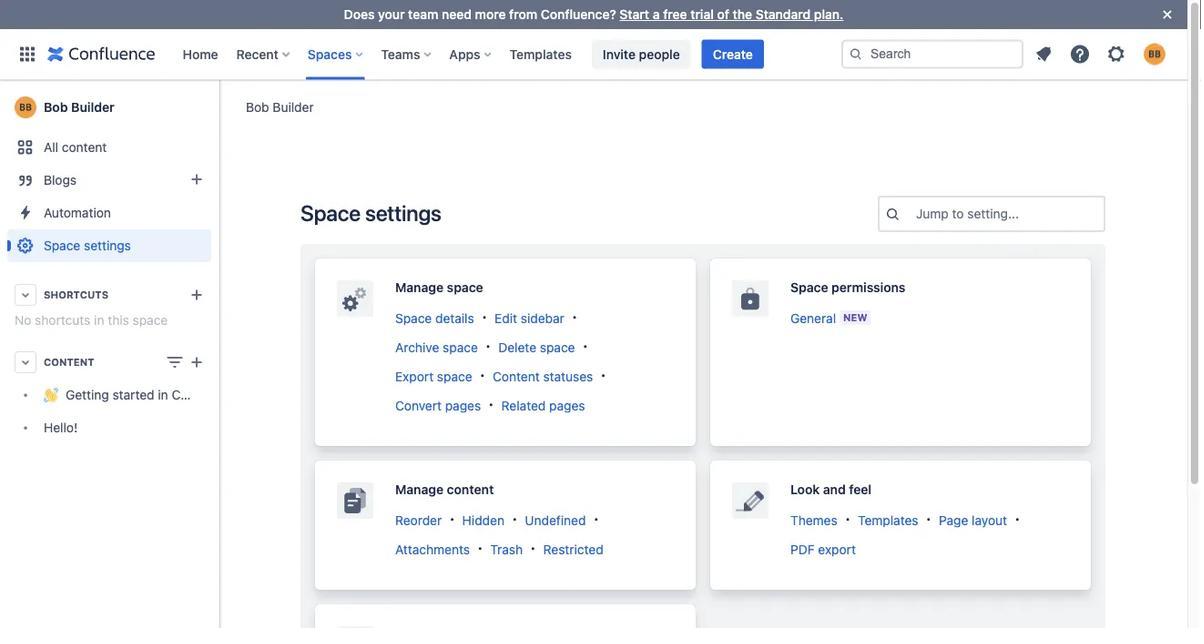 Task type: vqa. For each thing, say whether or not it's contained in the screenshot.
'Space Home' link associated with or
no



Task type: locate. For each thing, give the bounding box(es) containing it.
bob inside space element
[[44, 100, 68, 115]]

banner
[[0, 29, 1188, 80]]

this
[[108, 313, 129, 328]]

permissions
[[832, 280, 906, 295]]

invite
[[603, 46, 636, 61]]

bob right collapse sidebar 'image'
[[246, 99, 269, 114]]

banner containing home
[[0, 29, 1188, 80]]

confluence
[[172, 388, 239, 403]]

builder up all content link
[[71, 100, 115, 115]]

tree inside space element
[[7, 379, 239, 445]]

space for delete space
[[540, 340, 575, 355]]

templates down from
[[510, 46, 572, 61]]

space down details
[[443, 340, 478, 355]]

0 horizontal spatial builder
[[71, 100, 115, 115]]

convert pages link
[[395, 398, 481, 413]]

1 horizontal spatial bob
[[246, 99, 269, 114]]

from
[[509, 7, 538, 22]]

manage for manage content
[[395, 482, 444, 497]]

0 horizontal spatial pages
[[445, 398, 481, 413]]

hidden link
[[462, 513, 505, 528]]

space up statuses
[[540, 340, 575, 355]]

content for content
[[44, 357, 94, 368]]

feel
[[849, 482, 872, 497]]

does your team need more from confluence? start a free trial of the standard plan.
[[344, 7, 844, 22]]

create link
[[702, 40, 764, 69]]

content inside content dropdown button
[[44, 357, 94, 368]]

export space
[[395, 369, 472, 384]]

Search field
[[842, 40, 1024, 69]]

0 horizontal spatial content
[[44, 357, 94, 368]]

space
[[447, 280, 483, 295], [133, 313, 168, 328], [443, 340, 478, 355], [540, 340, 575, 355], [437, 369, 472, 384]]

create a blog image
[[186, 169, 208, 190]]

1 horizontal spatial space settings
[[301, 200, 441, 226]]

1 horizontal spatial pages
[[549, 398, 585, 413]]

archive space
[[395, 340, 478, 355]]

blogs
[[44, 173, 77, 188]]

1 horizontal spatial templates link
[[858, 513, 919, 528]]

space
[[301, 200, 361, 226], [44, 238, 80, 253], [791, 280, 829, 295], [395, 310, 432, 325]]

getting started in confluence
[[66, 388, 239, 403]]

1 bob from the left
[[246, 99, 269, 114]]

tree containing getting started in confluence
[[7, 379, 239, 445]]

getting
[[66, 388, 109, 403]]

teams button
[[376, 40, 438, 69]]

0 horizontal spatial templates link
[[504, 40, 577, 69]]

bob up all
[[44, 100, 68, 115]]

content statuses link
[[493, 369, 593, 384]]

look
[[791, 482, 820, 497]]

space permissions
[[791, 280, 906, 295]]

home link
[[177, 40, 224, 69]]

manage
[[395, 280, 444, 295], [395, 482, 444, 497]]

general new
[[791, 310, 868, 325]]

0 vertical spatial in
[[94, 313, 104, 328]]

bob builder link
[[7, 89, 211, 126], [246, 98, 314, 116]]

content up hidden link
[[447, 482, 494, 497]]

change view image
[[164, 352, 186, 373]]

0 horizontal spatial bob builder link
[[7, 89, 211, 126]]

content right all
[[62, 140, 107, 155]]

content
[[44, 357, 94, 368], [493, 369, 540, 384]]

restricted link
[[543, 542, 604, 557]]

0 vertical spatial content
[[62, 140, 107, 155]]

templates down the feel
[[858, 513, 919, 528]]

in for shortcuts
[[94, 313, 104, 328]]

pages down export space link
[[445, 398, 481, 413]]

content inside space element
[[62, 140, 107, 155]]

team
[[408, 7, 439, 22]]

new
[[843, 312, 868, 324]]

pdf
[[791, 542, 815, 557]]

1 horizontal spatial in
[[158, 388, 168, 403]]

0 horizontal spatial settings
[[84, 238, 131, 253]]

space element
[[0, 80, 239, 629]]

hidden
[[462, 513, 505, 528]]

settings icon image
[[1106, 43, 1128, 65]]

related pages link
[[502, 398, 585, 413]]

1 horizontal spatial builder
[[273, 99, 314, 114]]

space settings inside space element
[[44, 238, 131, 253]]

bob builder inside space element
[[44, 100, 115, 115]]

templates link down from
[[504, 40, 577, 69]]

bob builder up all content
[[44, 100, 115, 115]]

0 vertical spatial manage
[[395, 280, 444, 295]]

related pages
[[502, 398, 585, 413]]

0 horizontal spatial templates
[[510, 46, 572, 61]]

1 manage from the top
[[395, 280, 444, 295]]

templates link down the feel
[[858, 513, 919, 528]]

builder inside space element
[[71, 100, 115, 115]]

0 horizontal spatial bob
[[44, 100, 68, 115]]

0 vertical spatial templates link
[[504, 40, 577, 69]]

pages
[[445, 398, 481, 413], [549, 398, 585, 413]]

undefined
[[525, 513, 586, 528]]

in right the started
[[158, 388, 168, 403]]

1 vertical spatial settings
[[84, 238, 131, 253]]

in inside tree
[[158, 388, 168, 403]]

setting...
[[968, 206, 1019, 221]]

look and feel
[[791, 482, 872, 497]]

all content link
[[7, 131, 211, 164]]

trash
[[490, 542, 523, 557]]

create a page image
[[186, 352, 208, 373]]

space for archive space
[[443, 340, 478, 355]]

space up details
[[447, 280, 483, 295]]

0 horizontal spatial space settings
[[44, 238, 131, 253]]

pages down statuses
[[549, 398, 585, 413]]

1 vertical spatial in
[[158, 388, 168, 403]]

0 vertical spatial templates
[[510, 46, 572, 61]]

help icon image
[[1069, 43, 1091, 65]]

1 horizontal spatial settings
[[365, 200, 441, 226]]

space settings
[[301, 200, 441, 226], [44, 238, 131, 253]]

1 horizontal spatial bob builder
[[246, 99, 314, 114]]

in left this
[[94, 313, 104, 328]]

1 vertical spatial templates
[[858, 513, 919, 528]]

pages for related pages
[[549, 398, 585, 413]]

0 horizontal spatial content
[[62, 140, 107, 155]]

your
[[378, 7, 405, 22]]

1 vertical spatial manage
[[395, 482, 444, 497]]

content up getting
[[44, 357, 94, 368]]

manage up reorder on the left of page
[[395, 482, 444, 497]]

content for content statuses
[[493, 369, 540, 384]]

2 bob builder from the left
[[44, 100, 115, 115]]

manage up space details "link"
[[395, 280, 444, 295]]

tree
[[7, 379, 239, 445]]

close image
[[1157, 4, 1179, 26]]

1 pages from the left
[[445, 398, 481, 413]]

bob builder link down recent popup button
[[246, 98, 314, 116]]

1 vertical spatial content
[[447, 482, 494, 497]]

bob builder link up all content link
[[7, 89, 211, 126]]

general link
[[791, 310, 836, 325]]

0 horizontal spatial in
[[94, 313, 104, 328]]

0 vertical spatial space settings
[[301, 200, 441, 226]]

bob builder down recent popup button
[[246, 99, 314, 114]]

appswitcher icon image
[[16, 43, 38, 65]]

2 builder from the left
[[71, 100, 115, 115]]

1 horizontal spatial content
[[447, 482, 494, 497]]

in
[[94, 313, 104, 328], [158, 388, 168, 403]]

2 pages from the left
[[549, 398, 585, 413]]

Search settings text field
[[916, 205, 920, 223]]

getting started in confluence link
[[7, 379, 239, 412]]

0 horizontal spatial bob builder
[[44, 100, 115, 115]]

1 vertical spatial templates link
[[858, 513, 919, 528]]

general
[[791, 310, 836, 325]]

space up convert pages 'link'
[[437, 369, 472, 384]]

settings down the automation "link"
[[84, 238, 131, 253]]

content down delete on the left
[[493, 369, 540, 384]]

archive space link
[[395, 340, 478, 355]]

1 horizontal spatial templates
[[858, 513, 919, 528]]

2 manage from the top
[[395, 482, 444, 497]]

themes
[[791, 513, 838, 528]]

confluence image
[[47, 43, 155, 65], [47, 43, 155, 65]]

bob
[[246, 99, 269, 114], [44, 100, 68, 115]]

builder down recent popup button
[[273, 99, 314, 114]]

templates link
[[504, 40, 577, 69], [858, 513, 919, 528]]

start
[[620, 7, 650, 22]]

of
[[717, 7, 730, 22]]

2 bob from the left
[[44, 100, 68, 115]]

1 vertical spatial space settings
[[44, 238, 131, 253]]

recent
[[236, 46, 279, 61]]

1 horizontal spatial content
[[493, 369, 540, 384]]

layout
[[972, 513, 1008, 528]]

delete space link
[[499, 340, 575, 355]]

reorder link
[[395, 513, 442, 528]]

settings up manage space at top left
[[365, 200, 441, 226]]

hello! link
[[7, 412, 211, 445]]

your profile and preferences image
[[1144, 43, 1166, 65]]

shortcuts button
[[7, 279, 211, 312]]

content for all content
[[62, 140, 107, 155]]



Task type: describe. For each thing, give the bounding box(es) containing it.
recent button
[[231, 40, 297, 69]]

edit
[[495, 310, 517, 325]]

all
[[44, 140, 58, 155]]

undefined link
[[525, 513, 586, 528]]

delete space
[[499, 340, 575, 355]]

statuses
[[543, 369, 593, 384]]

people
[[639, 46, 680, 61]]

trial
[[691, 7, 714, 22]]

archive
[[395, 340, 439, 355]]

no
[[15, 313, 31, 328]]

attachments
[[395, 542, 470, 557]]

templates inside global element
[[510, 46, 572, 61]]

a
[[653, 7, 660, 22]]

to
[[952, 206, 964, 221]]

page layout link
[[939, 513, 1008, 528]]

space right this
[[133, 313, 168, 328]]

no shortcuts in this space
[[15, 313, 168, 328]]

trash link
[[490, 542, 523, 557]]

related
[[502, 398, 546, 413]]

global element
[[11, 29, 842, 80]]

themes link
[[791, 513, 838, 528]]

blogs link
[[7, 164, 211, 197]]

start a free trial of the standard plan. link
[[620, 7, 844, 22]]

1 horizontal spatial bob builder link
[[246, 98, 314, 116]]

jump to setting...
[[916, 206, 1019, 221]]

space settings link
[[7, 230, 211, 262]]

pages for convert pages
[[445, 398, 481, 413]]

confluence?
[[541, 7, 616, 22]]

page
[[939, 513, 969, 528]]

pdf export
[[791, 542, 856, 557]]

edit sidebar link
[[495, 310, 565, 325]]

hello!
[[44, 420, 78, 435]]

manage for manage space
[[395, 280, 444, 295]]

content button
[[7, 346, 211, 379]]

settings inside space settings link
[[84, 238, 131, 253]]

automation
[[44, 205, 111, 220]]

shortcuts
[[35, 313, 91, 328]]

shortcuts
[[44, 289, 109, 301]]

free
[[663, 7, 687, 22]]

content for manage content
[[447, 482, 494, 497]]

export
[[818, 542, 856, 557]]

pdf export link
[[791, 542, 856, 557]]

sidebar
[[521, 310, 565, 325]]

1 builder from the left
[[273, 99, 314, 114]]

space details link
[[395, 310, 474, 325]]

spaces
[[308, 46, 352, 61]]

restricted
[[543, 542, 604, 557]]

plan.
[[814, 7, 844, 22]]

in for started
[[158, 388, 168, 403]]

home
[[183, 46, 218, 61]]

apps button
[[444, 40, 499, 69]]

automation link
[[7, 197, 211, 230]]

invite people
[[603, 46, 680, 61]]

convert
[[395, 398, 442, 413]]

attachments link
[[395, 542, 470, 557]]

bob builder link inside space element
[[7, 89, 211, 126]]

reorder
[[395, 513, 442, 528]]

need
[[442, 7, 472, 22]]

and
[[823, 482, 846, 497]]

search image
[[849, 47, 864, 61]]

collapse sidebar image
[[199, 89, 239, 126]]

more
[[475, 7, 506, 22]]

all content
[[44, 140, 107, 155]]

space for export space
[[437, 369, 472, 384]]

details
[[435, 310, 474, 325]]

export
[[395, 369, 434, 384]]

does
[[344, 7, 375, 22]]

space details
[[395, 310, 474, 325]]

the
[[733, 7, 752, 22]]

create
[[713, 46, 753, 61]]

delete
[[499, 340, 537, 355]]

apps
[[449, 46, 481, 61]]

page layout
[[939, 513, 1008, 528]]

notification icon image
[[1033, 43, 1055, 65]]

edit sidebar
[[495, 310, 565, 325]]

manage space
[[395, 280, 483, 295]]

manage content
[[395, 482, 494, 497]]

export space link
[[395, 369, 472, 384]]

add shortcut image
[[186, 284, 208, 306]]

space for manage space
[[447, 280, 483, 295]]

jump
[[916, 206, 949, 221]]

1 bob builder from the left
[[246, 99, 314, 114]]

0 vertical spatial settings
[[365, 200, 441, 226]]

spaces button
[[302, 40, 370, 69]]



